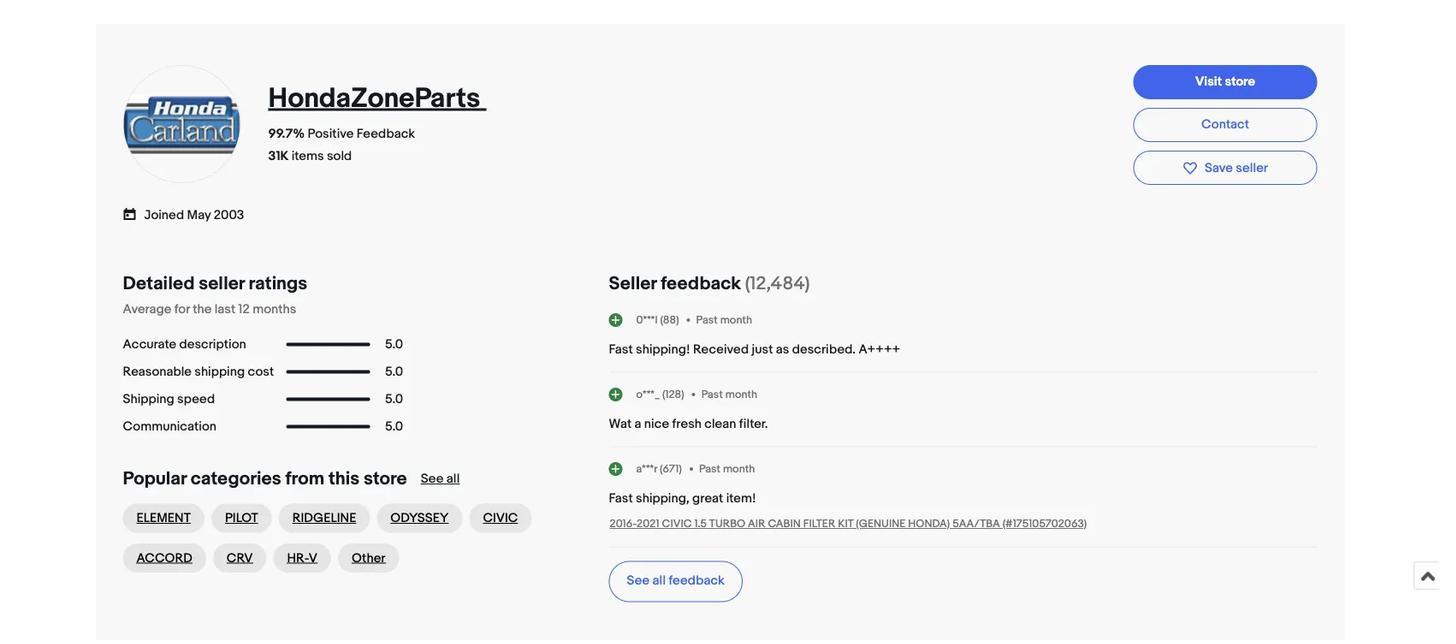 Task type: locate. For each thing, give the bounding box(es) containing it.
0 vertical spatial see
[[421, 471, 444, 487]]

1 horizontal spatial civic
[[662, 518, 692, 531]]

store right visit
[[1225, 74, 1256, 89]]

civic
[[483, 511, 518, 526], [662, 518, 692, 531]]

2 vertical spatial past
[[699, 462, 721, 475]]

past month up clean
[[702, 388, 758, 401]]

(128)
[[663, 388, 685, 401]]

categories
[[191, 468, 281, 490]]

past for nice
[[702, 388, 723, 401]]

month up filter.
[[726, 388, 758, 401]]

see all feedback
[[627, 573, 725, 589]]

past month up item!
[[699, 462, 755, 475]]

99.7% positive feedback 31k items sold
[[268, 126, 415, 164]]

1 5.0 from the top
[[385, 337, 403, 352]]

0 horizontal spatial store
[[364, 468, 407, 490]]

seller inside button
[[1237, 160, 1269, 175]]

1 vertical spatial all
[[653, 573, 666, 589]]

0 horizontal spatial all
[[447, 471, 460, 487]]

from
[[285, 468, 325, 490]]

see for see all feedback
[[627, 573, 650, 589]]

2 vertical spatial past month
[[699, 462, 755, 475]]

all for see all
[[447, 471, 460, 487]]

1 horizontal spatial all
[[653, 573, 666, 589]]

popular
[[123, 468, 187, 490]]

99.7%
[[268, 126, 305, 141]]

2016-2021 civic 1.5 turbo air cabin filter kit (genuine honda) 5aa/tba (#175105702063)
[[610, 518, 1087, 531]]

a
[[635, 416, 642, 432]]

(671)
[[660, 462, 682, 475]]

seller up last
[[199, 273, 245, 295]]

just
[[752, 342, 773, 357]]

past month for fresh
[[702, 388, 758, 401]]

cost
[[248, 364, 274, 380]]

detailed seller ratings
[[123, 273, 307, 295]]

1 vertical spatial fast
[[609, 491, 633, 506]]

0 horizontal spatial seller
[[199, 273, 245, 295]]

odyssey link
[[377, 504, 463, 533]]

feedback up the (88)
[[661, 273, 741, 295]]

0 vertical spatial month
[[721, 313, 753, 326]]

month
[[721, 313, 753, 326], [726, 388, 758, 401], [723, 462, 755, 475]]

feedback
[[357, 126, 415, 141]]

past up received
[[697, 313, 718, 326]]

odyssey
[[391, 511, 449, 526]]

past up 'great'
[[699, 462, 721, 475]]

month up item!
[[723, 462, 755, 475]]

civic right odyssey
[[483, 511, 518, 526]]

seller right save
[[1237, 160, 1269, 175]]

visit store
[[1196, 74, 1256, 89]]

past for great
[[699, 462, 721, 475]]

1 fast from the top
[[609, 342, 633, 357]]

fast shipping, great item!
[[609, 491, 756, 506]]

0 vertical spatial past month
[[697, 313, 753, 326]]

communication
[[123, 419, 217, 434]]

average for the last 12 months
[[123, 302, 297, 317]]

hr-v link
[[274, 544, 331, 573]]

accord link
[[123, 544, 206, 573]]

see for see all
[[421, 471, 444, 487]]

2 5.0 from the top
[[385, 364, 403, 380]]

all
[[447, 471, 460, 487], [653, 573, 666, 589]]

feedback inside "see all feedback" link
[[669, 573, 725, 589]]

see down 2021
[[627, 573, 650, 589]]

1 vertical spatial past month
[[702, 388, 758, 401]]

average
[[123, 302, 172, 317]]

as
[[776, 342, 790, 357]]

wat a nice fresh clean filter.
[[609, 416, 768, 432]]

1 horizontal spatial see
[[627, 573, 650, 589]]

1 horizontal spatial seller
[[1237, 160, 1269, 175]]

1 vertical spatial seller
[[199, 273, 245, 295]]

all up odyssey link
[[447, 471, 460, 487]]

fast up 2016-
[[609, 491, 633, 506]]

store right the this
[[364, 468, 407, 490]]

the
[[193, 302, 212, 317]]

0 vertical spatial feedback
[[661, 273, 741, 295]]

see up odyssey link
[[421, 471, 444, 487]]

3 5.0 from the top
[[385, 392, 403, 407]]

last
[[215, 302, 236, 317]]

0 vertical spatial seller
[[1237, 160, 1269, 175]]

month up received
[[721, 313, 753, 326]]

2 fast from the top
[[609, 491, 633, 506]]

0 vertical spatial fast
[[609, 342, 633, 357]]

pilot link
[[211, 504, 272, 533]]

other link
[[338, 544, 399, 573]]

0 vertical spatial all
[[447, 471, 460, 487]]

contact
[[1202, 117, 1250, 132]]

turbo
[[710, 518, 746, 531]]

o***_ (128)
[[637, 388, 685, 401]]

past month
[[697, 313, 753, 326], [702, 388, 758, 401], [699, 462, 755, 475]]

0 horizontal spatial see
[[421, 471, 444, 487]]

2016-2021 civic 1.5 turbo air cabin filter kit (genuine honda) 5aa/tba (#175105702063) link
[[610, 518, 1087, 531]]

1 vertical spatial month
[[726, 388, 758, 401]]

accurate description
[[123, 337, 246, 352]]

item!
[[727, 491, 756, 506]]

past up clean
[[702, 388, 723, 401]]

0 vertical spatial store
[[1225, 74, 1256, 89]]

1 vertical spatial see
[[627, 573, 650, 589]]

0 vertical spatial past
[[697, 313, 718, 326]]

feedback
[[661, 273, 741, 295], [669, 573, 725, 589]]

filter.
[[740, 416, 768, 432]]

civic left the 1.5
[[662, 518, 692, 531]]

5.0 for shipping
[[385, 364, 403, 380]]

2 vertical spatial month
[[723, 462, 755, 475]]

feedback down the 1.5
[[669, 573, 725, 589]]

past month up received
[[697, 313, 753, 326]]

a***r
[[637, 462, 658, 475]]

past for received
[[697, 313, 718, 326]]

shipping
[[195, 364, 245, 380]]

seller for save
[[1237, 160, 1269, 175]]

fast
[[609, 342, 633, 357], [609, 491, 633, 506]]

honda)
[[909, 518, 951, 531]]

1 vertical spatial feedback
[[669, 573, 725, 589]]

all down 2021
[[653, 573, 666, 589]]

nice
[[644, 416, 670, 432]]

filter
[[804, 518, 836, 531]]

4 5.0 from the top
[[385, 419, 403, 434]]

2016-
[[610, 518, 637, 531]]

1 vertical spatial past
[[702, 388, 723, 401]]

contact link
[[1134, 108, 1318, 142]]

may
[[187, 207, 211, 223]]

31k
[[268, 148, 289, 164]]

crv link
[[213, 544, 267, 573]]

see all feedback link
[[609, 561, 743, 602]]

shipping!
[[636, 342, 691, 357]]

fast left shipping!
[[609, 342, 633, 357]]

other
[[352, 550, 386, 566]]



Task type: describe. For each thing, give the bounding box(es) containing it.
crv
[[227, 550, 253, 566]]

hr-v
[[287, 550, 318, 566]]

months
[[253, 302, 297, 317]]

accord
[[137, 550, 193, 566]]

detailed
[[123, 273, 195, 295]]

o***_
[[637, 388, 660, 401]]

0***l (88)
[[637, 313, 679, 326]]

fast for fast shipping! received just as described. a++++
[[609, 342, 633, 357]]

sold
[[327, 148, 352, 164]]

fast for fast shipping, great item!
[[609, 491, 633, 506]]

month for clean
[[726, 388, 758, 401]]

positive
[[308, 126, 354, 141]]

hondazoneparts
[[268, 82, 481, 116]]

seller
[[609, 273, 657, 295]]

visit store link
[[1134, 65, 1318, 99]]

2003
[[214, 207, 244, 223]]

description
[[179, 337, 246, 352]]

2021
[[637, 518, 660, 531]]

hr-
[[287, 550, 309, 566]]

(88)
[[660, 313, 679, 326]]

great
[[693, 491, 724, 506]]

1 horizontal spatial store
[[1225, 74, 1256, 89]]

received
[[693, 342, 749, 357]]

5aa/tba
[[953, 518, 1001, 531]]

for
[[174, 302, 190, 317]]

(genuine
[[856, 518, 906, 531]]

text__icon wrapper image
[[123, 206, 144, 221]]

0 horizontal spatial civic
[[483, 511, 518, 526]]

air
[[748, 518, 766, 531]]

save
[[1205, 160, 1234, 175]]

ratings
[[249, 273, 307, 295]]

visit
[[1196, 74, 1223, 89]]

popular categories from this store
[[123, 468, 407, 490]]

shipping
[[123, 392, 174, 407]]

wat
[[609, 416, 632, 432]]

civic link
[[470, 504, 532, 533]]

this
[[329, 468, 360, 490]]

(12,484)
[[746, 273, 810, 295]]

all for see all feedback
[[653, 573, 666, 589]]

element
[[137, 511, 191, 526]]

save seller button
[[1134, 151, 1318, 185]]

5.0 for speed
[[385, 392, 403, 407]]

seller for detailed
[[199, 273, 245, 295]]

a++++
[[859, 342, 901, 357]]

speed
[[177, 392, 215, 407]]

12
[[238, 302, 250, 317]]

hondazoneparts image
[[122, 95, 242, 154]]

see all
[[421, 471, 460, 487]]

reasonable
[[123, 364, 192, 380]]

fast shipping! received just as described. a++++
[[609, 342, 901, 357]]

past month for just
[[697, 313, 753, 326]]

hondazoneparts link
[[268, 82, 487, 116]]

v
[[309, 550, 318, 566]]

accurate
[[123, 337, 176, 352]]

seller feedback (12,484)
[[609, 273, 810, 295]]

a***r (671)
[[637, 462, 682, 475]]

described.
[[793, 342, 856, 357]]

fresh
[[672, 416, 702, 432]]

past month for item!
[[699, 462, 755, 475]]

1.5
[[695, 518, 707, 531]]

clean
[[705, 416, 737, 432]]

joined may 2003
[[144, 207, 244, 223]]

joined
[[144, 207, 184, 223]]

shipping,
[[636, 491, 690, 506]]

reasonable shipping cost
[[123, 364, 274, 380]]

save seller
[[1205, 160, 1269, 175]]

ridgeline
[[292, 511, 356, 526]]

cabin
[[768, 518, 801, 531]]

(#175105702063)
[[1003, 518, 1087, 531]]

month for as
[[721, 313, 753, 326]]

items
[[292, 148, 324, 164]]

ridgeline link
[[279, 504, 370, 533]]

1 vertical spatial store
[[364, 468, 407, 490]]

element link
[[123, 504, 205, 533]]

kit
[[838, 518, 854, 531]]

5.0 for description
[[385, 337, 403, 352]]

pilot
[[225, 511, 258, 526]]

0***l
[[637, 313, 658, 326]]



Task type: vqa. For each thing, say whether or not it's contained in the screenshot.
eligible
no



